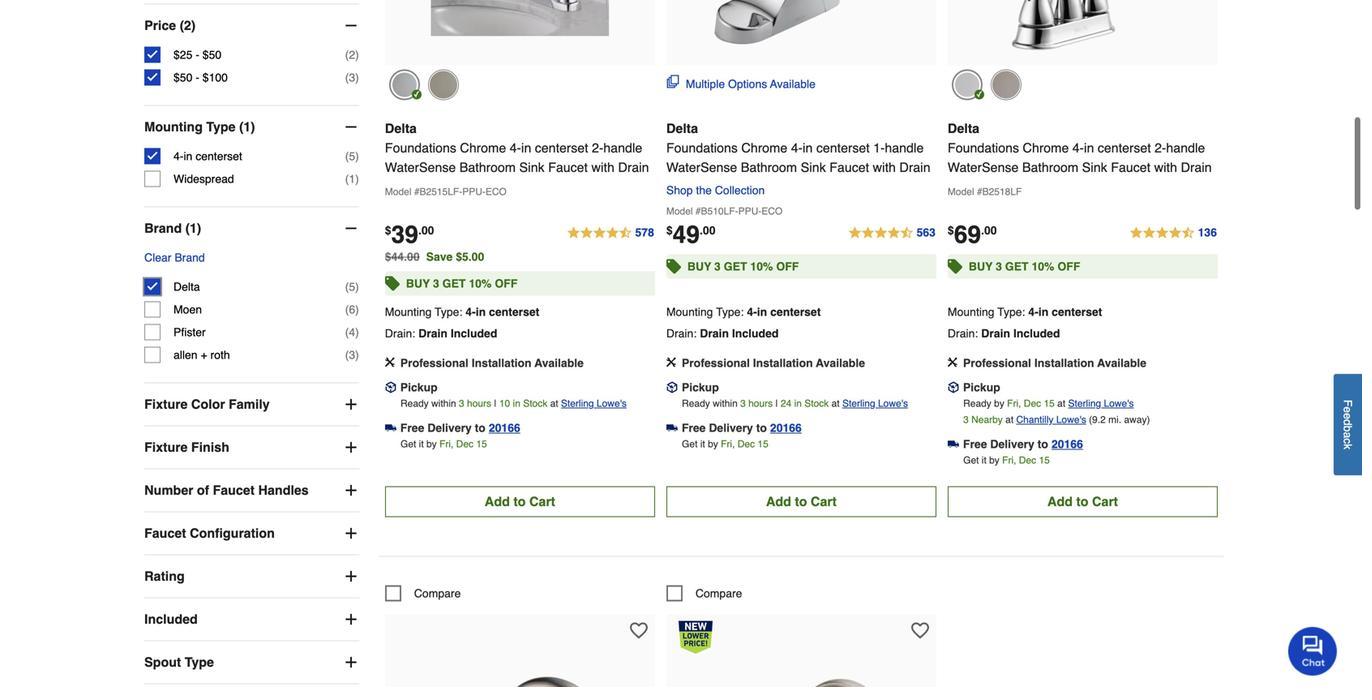 Task type: locate. For each thing, give the bounding box(es) containing it.
1 vertical spatial brand
[[175, 251, 205, 264]]

3 type: from the left
[[998, 305, 1026, 318]]

1 cart from the left
[[530, 494, 556, 509]]

1 .00 from the left
[[419, 224, 434, 237]]

1 horizontal spatial get it by fri, dec 15
[[682, 438, 769, 450]]

0 horizontal spatial model
[[385, 186, 412, 197]]

2 sterling lowe's button from the left
[[843, 395, 908, 412]]

1 horizontal spatial 10%
[[751, 260, 773, 273]]

8 ( from the top
[[345, 348, 349, 361]]

1 sink from the left
[[520, 160, 545, 175]]

model down the shop
[[667, 206, 693, 217]]

professional for assembly image
[[964, 356, 1032, 369]]

get it by fri, dec 15
[[401, 438, 487, 450], [682, 438, 769, 450], [964, 455, 1050, 466]]

2 horizontal spatial get it by fri, dec 15
[[964, 455, 1050, 466]]

pickup for ready within 3 hours | 10 in stock at sterling lowe's
[[401, 381, 438, 394]]

watersense up b2515lf-
[[385, 160, 456, 175]]

1 vertical spatial type
[[185, 655, 214, 670]]

2-
[[592, 140, 604, 155], [1155, 140, 1167, 155]]

ppu- down "collection"
[[739, 206, 762, 217]]

faucet configuration button
[[144, 512, 359, 554]]

2 horizontal spatial get
[[1006, 260, 1029, 273]]

ppu-
[[463, 186, 486, 197], [739, 206, 762, 217]]

fri, inside ready by fri, dec 15 at sterling lowe's 3 nearby at chantilly lowe's (9.2 mi. away)
[[1008, 398, 1022, 409]]

stock for 24
[[805, 398, 829, 409]]

2 horizontal spatial drain: drain included
[[948, 327, 1061, 340]]

4.5 stars image containing 578
[[567, 223, 655, 243]]

plus image inside spout type "button"
[[343, 654, 359, 670]]

foundations up the
[[667, 140, 738, 155]]

k
[[1342, 444, 1355, 450]]

1 add from the left
[[485, 494, 510, 509]]

1 horizontal spatial foundations
[[667, 140, 738, 155]]

sterling for ready within 3 hours | 24 in stock at sterling lowe's
[[843, 398, 876, 409]]

get for 69
[[1006, 260, 1029, 273]]

truck filled image
[[385, 422, 396, 434], [948, 438, 960, 450]]

installation up ready by fri, dec 15 at sterling lowe's 3 nearby at chantilly lowe's (9.2 mi. away)
[[1035, 356, 1095, 369]]

1 plus image from the top
[[343, 439, 359, 456]]

get down model # b510lf-ppu-eco
[[724, 260, 748, 273]]

delta down multiple on the right top of page
[[667, 121, 698, 136]]

20166 button down 24
[[771, 420, 802, 436]]

2 horizontal spatial #
[[977, 186, 983, 197]]

stock right the 10
[[523, 398, 548, 409]]

#
[[414, 186, 420, 197], [977, 186, 983, 197], [696, 206, 701, 217]]

0 horizontal spatial within
[[432, 398, 456, 409]]

get for ready within 3 hours | 10 in stock at sterling lowe's
[[401, 438, 416, 450]]

assembly image up pickup image
[[385, 357, 395, 367]]

it
[[419, 438, 424, 450], [701, 438, 705, 450], [982, 455, 987, 466]]

buy
[[688, 260, 712, 273], [969, 260, 993, 273], [406, 277, 430, 290]]

8 ) from the top
[[355, 348, 359, 361]]

2 - from the top
[[196, 71, 199, 84]]

1 horizontal spatial ready
[[682, 398, 710, 409]]

1 4.5 stars image from the left
[[567, 223, 655, 243]]

2 bathroom from the left
[[741, 160, 797, 175]]

of
[[197, 483, 209, 498]]

- right '$25' on the left of the page
[[196, 48, 199, 61]]

add to cart for third add to cart button from left
[[1048, 494, 1119, 509]]

ready inside ready by fri, dec 15 at sterling lowe's 3 nearby at chantilly lowe's (9.2 mi. away)
[[964, 398, 992, 409]]

e up d
[[1342, 407, 1355, 413]]

compare inside 1002966820 'element'
[[414, 587, 461, 600]]

1 vertical spatial truck filled image
[[948, 438, 960, 450]]

2 tag filled image from the left
[[948, 255, 963, 278]]

type for spout
[[185, 655, 214, 670]]

( 3 )
[[345, 71, 359, 84], [345, 348, 359, 361]]

0 horizontal spatial cart
[[530, 494, 556, 509]]

ppu- for b510lf-
[[739, 206, 762, 217]]

fri, down ready within 3 hours | 24 in stock at sterling lowe's
[[721, 438, 735, 450]]

20166 down the 10
[[489, 421, 521, 434]]

sterling lowe's button
[[561, 395, 627, 412], [843, 395, 908, 412], [1069, 395, 1134, 412]]

brushed nickel image
[[428, 69, 459, 100], [991, 69, 1022, 100]]

model left b2515lf-
[[385, 186, 412, 197]]

0 vertical spatial fixture
[[144, 397, 188, 412]]

1 horizontal spatial 4.5 stars image
[[848, 223, 937, 243]]

)
[[355, 48, 359, 61], [355, 71, 359, 84], [355, 150, 359, 163], [355, 172, 359, 185], [355, 280, 359, 293], [355, 303, 359, 316], [355, 326, 359, 339], [355, 348, 359, 361]]

minus image up ( 1 )
[[343, 119, 359, 135]]

2 delta foundations chrome 4-in centerset 2-handle watersense bathroom sink faucet with drain from the left
[[948, 121, 1212, 175]]

tag filled image
[[667, 255, 681, 278], [948, 255, 963, 278]]

0 horizontal spatial ready
[[401, 398, 429, 409]]

hours left 24
[[749, 398, 773, 409]]

buy 3 get 10% off for 49
[[688, 260, 799, 273]]

delivery for ready within 3 hours | 10 in stock at sterling lowe's
[[428, 421, 472, 434]]

3 chrome from the left
[[1023, 140, 1069, 155]]

plus image inside included button
[[343, 611, 359, 628]]

in inside delta foundations chrome 4-in centerset 1-handle watersense bathroom sink faucet with drain
[[803, 140, 813, 155]]

ready for ready by fri, dec 15 at sterling lowe's 3 nearby at chantilly lowe's (9.2 mi. away)
[[964, 398, 992, 409]]

0 horizontal spatial eco
[[486, 186, 507, 197]]

add to cart
[[485, 494, 556, 509], [766, 494, 837, 509], [1048, 494, 1119, 509]]

1 horizontal spatial hours
[[749, 398, 773, 409]]

3 down actual price $69.00 element
[[996, 260, 1003, 273]]

1 horizontal spatial #
[[696, 206, 701, 217]]

2 horizontal spatial free
[[964, 438, 988, 450]]

2 pickup image from the left
[[948, 382, 960, 393]]

2 add to cart from the left
[[766, 494, 837, 509]]

2 vertical spatial plus image
[[343, 654, 359, 670]]

4 ( from the top
[[345, 172, 349, 185]]

add for third add to cart button from left
[[1048, 494, 1073, 509]]

minus image
[[343, 18, 359, 34], [343, 119, 359, 135], [343, 220, 359, 237]]

get
[[724, 260, 748, 273], [1006, 260, 1029, 273], [443, 277, 466, 290]]

( 1 )
[[345, 172, 359, 185]]

( 5 ) for 4-in centerset
[[345, 150, 359, 163]]

plus image inside 'number of faucet handles' button
[[343, 482, 359, 499]]

3 sink from the left
[[1083, 160, 1108, 175]]

0 horizontal spatial truck filled image
[[385, 422, 396, 434]]

brand up clear
[[144, 221, 182, 236]]

0 horizontal spatial get
[[443, 277, 466, 290]]

0 vertical spatial brand
[[144, 221, 182, 236]]

2- for model # b2518lf
[[1155, 140, 1167, 155]]

1 horizontal spatial truck filled image
[[948, 438, 960, 450]]

plus image inside fixture finish button
[[343, 439, 359, 456]]

1 chrome image from the left
[[389, 69, 420, 100]]

sterling
[[561, 398, 594, 409], [843, 398, 876, 409], [1069, 398, 1102, 409]]

2 heart outline image from the left
[[912, 622, 929, 639]]

578
[[636, 226, 654, 239]]

fixture up the "number"
[[144, 440, 188, 455]]

minus image for brand (1)
[[343, 220, 359, 237]]

1 horizontal spatial off
[[777, 260, 799, 273]]

3 sterling lowe's button from the left
[[1069, 395, 1134, 412]]

0 horizontal spatial drain:
[[385, 327, 415, 340]]

spout type button
[[144, 641, 359, 683]]

3 down the $44.00 save $5.00
[[433, 277, 439, 290]]

buy down actual price $49.00 element
[[688, 260, 712, 273]]

compare for 1002966820 'element'
[[414, 587, 461, 600]]

plus image
[[343, 439, 359, 456], [343, 568, 359, 585], [343, 654, 359, 670]]

.00
[[419, 224, 434, 237], [700, 224, 716, 237], [982, 224, 997, 237]]

stock right 24
[[805, 398, 829, 409]]

get down b2518lf
[[1006, 260, 1029, 273]]

available for first assembly icon from the right
[[816, 356, 866, 369]]

dec for truck filled icon associated with 3 hours
[[456, 438, 474, 450]]

add to cart for 3rd add to cart button from the right
[[485, 494, 556, 509]]

2 cart from the left
[[811, 494, 837, 509]]

installation up the 10
[[472, 356, 532, 369]]

add for second add to cart button from the left
[[766, 494, 792, 509]]

15
[[1044, 398, 1055, 409], [476, 438, 487, 450], [758, 438, 769, 450], [1039, 455, 1050, 466]]

.00 down the model # b2518lf
[[982, 224, 997, 237]]

1 horizontal spatial buy
[[688, 260, 712, 273]]

20166 down chantilly lowe's button
[[1052, 438, 1084, 450]]

ppu- up $5.00
[[463, 186, 486, 197]]

2 horizontal spatial professional
[[964, 356, 1032, 369]]

type inside "button"
[[185, 655, 214, 670]]

with up 578 button
[[592, 160, 615, 175]]

( 5 ) up ( 6 )
[[345, 280, 359, 293]]

1 sterling from the left
[[561, 398, 594, 409]]

1 professional from the left
[[401, 356, 469, 369]]

1 installation from the left
[[472, 356, 532, 369]]

2 stock from the left
[[805, 398, 829, 409]]

delta foundations chrome 4-in centerset 2-handle watersense bathroom sink faucet with drain for model # b2515lf-ppu-eco
[[385, 121, 649, 175]]

0 horizontal spatial (1)
[[185, 221, 201, 236]]

pickup image down assembly image
[[948, 382, 960, 393]]

2 horizontal spatial sterling
[[1069, 398, 1102, 409]]

delta
[[385, 121, 417, 136], [667, 121, 698, 136], [948, 121, 980, 136], [174, 280, 200, 293]]

1 vertical spatial ( 5 )
[[345, 280, 359, 293]]

1 $ from the left
[[385, 224, 391, 237]]

$44.00 save $5.00
[[385, 250, 484, 263]]

delta foundations chrome 4-in centerset 2-handle watersense bathroom sink faucet with drain image
[[431, 0, 609, 59], [994, 0, 1172, 59]]

1 horizontal spatial installation
[[753, 356, 813, 369]]

f
[[1342, 400, 1355, 407]]

pickup image up truck filled image at the left bottom
[[667, 382, 678, 393]]

2 horizontal spatial add
[[1048, 494, 1073, 509]]

2 minus image from the top
[[343, 119, 359, 135]]

1 horizontal spatial bathroom
[[741, 160, 797, 175]]

4.5 stars image containing 563
[[848, 223, 937, 243]]

20166 button for 24
[[771, 420, 802, 436]]

0 vertical spatial ppu-
[[463, 186, 486, 197]]

.00 down b510lf-
[[700, 224, 716, 237]]

2 $ from the left
[[667, 224, 673, 237]]

chantilly lowe's button
[[1017, 412, 1087, 428]]

1 sterling lowe's button from the left
[[561, 395, 627, 412]]

1 horizontal spatial model
[[667, 206, 693, 217]]

type up "4-in centerset"
[[206, 119, 236, 134]]

get it by fri, dec 15 down ready within 3 hours | 10 in stock at sterling lowe's
[[401, 438, 487, 450]]

6 ( from the top
[[345, 303, 349, 316]]

off for 69
[[1058, 260, 1081, 273]]

2 plus image from the top
[[343, 482, 359, 499]]

fixture left color
[[144, 397, 188, 412]]

color
[[191, 397, 225, 412]]

ready
[[401, 398, 429, 409], [682, 398, 710, 409], [964, 398, 992, 409]]

10% for 69
[[1032, 260, 1055, 273]]

stock for 10
[[523, 398, 548, 409]]

3 minus image from the top
[[343, 220, 359, 237]]

1 horizontal spatial brushed nickel image
[[991, 69, 1022, 100]]

3 down ( 4 )
[[349, 348, 355, 361]]

3 4.5 stars image from the left
[[1130, 223, 1218, 243]]

( 5 )
[[345, 150, 359, 163], [345, 280, 359, 293]]

.00 inside $ 69 .00
[[982, 224, 997, 237]]

delta foundations chrome 4-in centerset 1-handle watersense bathroom sink faucet with drain image
[[713, 0, 891, 59]]

1 add to cart from the left
[[485, 494, 556, 509]]

get down save
[[443, 277, 466, 290]]

1 horizontal spatial $
[[667, 224, 673, 237]]

chrome
[[460, 140, 506, 155], [742, 140, 788, 155], [1023, 140, 1069, 155]]

| left the 10
[[494, 398, 497, 409]]

3 ready from the left
[[964, 398, 992, 409]]

mounting
[[144, 119, 203, 134], [385, 305, 432, 318], [667, 305, 713, 318], [948, 305, 995, 318]]

chrome image
[[389, 69, 420, 100], [952, 69, 983, 100]]

foundations for model # b2515lf-ppu-eco
[[385, 140, 457, 155]]

2 add from the left
[[766, 494, 792, 509]]

) for delta
[[355, 280, 359, 293]]

tag filled image for 49
[[667, 255, 681, 278]]

available inside 'link'
[[770, 77, 816, 90]]

1 professional installation available from the left
[[401, 356, 584, 369]]

with inside delta foundations chrome 4-in centerset 1-handle watersense bathroom sink faucet with drain
[[873, 160, 896, 175]]

1 ( from the top
[[345, 48, 349, 61]]

1 handle from the left
[[604, 140, 643, 155]]

3 plus image from the top
[[343, 525, 359, 542]]

1 horizontal spatial free
[[682, 421, 706, 434]]

0 horizontal spatial delta foundations chrome 4-in centerset 2-handle watersense bathroom sink faucet with drain
[[385, 121, 649, 175]]

2 horizontal spatial type:
[[998, 305, 1026, 318]]

by
[[995, 398, 1005, 409], [427, 438, 437, 450], [708, 438, 718, 450], [990, 455, 1000, 466]]

3 add to cart button from the left
[[948, 486, 1218, 517]]

0 horizontal spatial brushed nickel image
[[428, 69, 459, 100]]

0 horizontal spatial pickup image
[[667, 382, 678, 393]]

0 horizontal spatial handle
[[604, 140, 643, 155]]

1 ( 3 ) from the top
[[345, 71, 359, 84]]

1 horizontal spatial |
[[776, 398, 778, 409]]

1 horizontal spatial compare
[[696, 587, 743, 600]]

$50 down '$25' on the left of the page
[[174, 71, 193, 84]]

minus image up 2
[[343, 18, 359, 34]]

0 horizontal spatial heart outline image
[[630, 622, 648, 639]]

chrome for model # b2515lf-ppu-eco
[[460, 140, 506, 155]]

watersense for model # b2515lf-ppu-eco
[[385, 160, 456, 175]]

plus image for number of faucet handles
[[343, 482, 359, 499]]

1 horizontal spatial watersense
[[667, 160, 738, 175]]

pickup image for at
[[948, 382, 960, 393]]

2 5 from the top
[[349, 280, 355, 293]]

1 horizontal spatial buy 3 get 10% off
[[688, 260, 799, 273]]

centerset
[[535, 140, 589, 155], [817, 140, 870, 155], [1098, 140, 1152, 155], [196, 150, 242, 163], [489, 305, 540, 318], [771, 305, 821, 318], [1052, 305, 1103, 318]]

free delivery to 20166
[[401, 421, 521, 434], [682, 421, 802, 434], [964, 438, 1084, 450]]

1 pickup from the left
[[401, 381, 438, 394]]

handles
[[258, 483, 309, 498]]

$ inside "$ 39 .00"
[[385, 224, 391, 237]]

) for 4-in centerset
[[355, 150, 359, 163]]

within left the 10
[[432, 398, 456, 409]]

plus image inside fixture color family button
[[343, 396, 359, 413]]

2 horizontal spatial .00
[[982, 224, 997, 237]]

0 vertical spatial eco
[[486, 186, 507, 197]]

2 watersense from the left
[[667, 160, 738, 175]]

1 horizontal spatial add to cart button
[[667, 486, 937, 517]]

39
[[391, 221, 419, 249]]

5 for 4-in centerset
[[349, 150, 355, 163]]

free delivery to 20166 down chantilly
[[964, 438, 1084, 450]]

2 delta foundations chrome 4-in centerset 2-handle watersense bathroom sink faucet with drain image from the left
[[994, 0, 1172, 59]]

installation
[[472, 356, 532, 369], [753, 356, 813, 369], [1035, 356, 1095, 369]]

free delivery to 20166 for 24
[[682, 421, 802, 434]]

tag filled image down 69
[[948, 255, 963, 278]]

$ for 69
[[948, 224, 955, 237]]

professional for 1st assembly icon from the left
[[401, 356, 469, 369]]

ready for ready within 3 hours | 10 in stock at sterling lowe's
[[401, 398, 429, 409]]

1 foundations from the left
[[385, 140, 457, 155]]

1 ready from the left
[[401, 398, 429, 409]]

assembly image up truck filled image at the left bottom
[[667, 357, 676, 367]]

3 $ from the left
[[948, 224, 955, 237]]

buy down actual price $69.00 element
[[969, 260, 993, 273]]

| left 24
[[776, 398, 778, 409]]

| for 10
[[494, 398, 497, 409]]

3 installation from the left
[[1035, 356, 1095, 369]]

foundations inside delta foundations chrome 4-in centerset 1-handle watersense bathroom sink faucet with drain
[[667, 140, 738, 155]]

5 up ( 6 )
[[349, 280, 355, 293]]

0 vertical spatial minus image
[[343, 18, 359, 34]]

2
[[349, 48, 355, 61]]

) for $25 - $50
[[355, 48, 359, 61]]

) for $50 - $100
[[355, 71, 359, 84]]

plus image
[[343, 396, 359, 413], [343, 482, 359, 499], [343, 525, 359, 542], [343, 611, 359, 628]]

brand (1)
[[144, 221, 201, 236]]

buy right tag filled icon
[[406, 277, 430, 290]]

0 horizontal spatial add to cart
[[485, 494, 556, 509]]

10%
[[751, 260, 773, 273], [1032, 260, 1055, 273], [469, 277, 492, 290]]

2 within from the left
[[713, 398, 738, 409]]

7 ) from the top
[[355, 326, 359, 339]]

136
[[1199, 226, 1218, 239]]

available
[[770, 77, 816, 90], [535, 356, 584, 369], [816, 356, 866, 369], [1098, 356, 1147, 369]]

sterling right the 10
[[561, 398, 594, 409]]

0 horizontal spatial buy 3 get 10% off
[[406, 277, 518, 290]]

$ inside $ 49 .00
[[667, 224, 673, 237]]

0 horizontal spatial get
[[401, 438, 416, 450]]

3 ( from the top
[[345, 150, 349, 163]]

2 professional installation available from the left
[[682, 356, 866, 369]]

136 button
[[1130, 223, 1218, 243]]

3 inside ready by fri, dec 15 at sterling lowe's 3 nearby at chantilly lowe's (9.2 mi. away)
[[964, 414, 969, 425]]

tag filled image down "49"
[[667, 255, 681, 278]]

.00 inside "$ 39 .00"
[[419, 224, 434, 237]]

eco right b2515lf-
[[486, 186, 507, 197]]

watersense up the model # b2518lf
[[948, 160, 1019, 175]]

# up $ 69 .00
[[977, 186, 983, 197]]

clear
[[144, 251, 172, 264]]

1 plus image from the top
[[343, 396, 359, 413]]

sterling up (9.2
[[1069, 398, 1102, 409]]

0 horizontal spatial hours
[[467, 398, 492, 409]]

rating
[[144, 569, 185, 584]]

0 horizontal spatial professional
[[401, 356, 469, 369]]

2 horizontal spatial 10%
[[1032, 260, 1055, 273]]

1 horizontal spatial tag filled image
[[948, 255, 963, 278]]

compare inside the 1000821994 element
[[696, 587, 743, 600]]

number of faucet handles button
[[144, 469, 359, 512]]

sterling right 24
[[843, 398, 876, 409]]

with for model # b2515lf-ppu-eco
[[592, 160, 615, 175]]

get it by fri, dec 15 for ready within 3 hours | 24 in stock at sterling lowe's
[[682, 438, 769, 450]]

) for allen + roth
[[355, 348, 359, 361]]

plus image for type
[[343, 654, 359, 670]]

1 horizontal spatial mounting type: 4-in centerset
[[667, 305, 821, 318]]

2 horizontal spatial ready
[[964, 398, 992, 409]]

mounting type: 4-in centerset
[[385, 305, 540, 318], [667, 305, 821, 318], [948, 305, 1103, 318]]

at up chantilly lowe's button
[[1058, 398, 1066, 409]]

type for mounting
[[206, 119, 236, 134]]

2 add to cart button from the left
[[667, 486, 937, 517]]

1 horizontal spatial pickup image
[[948, 382, 960, 393]]

2 type: from the left
[[716, 305, 744, 318]]

delta foundations chrome 4-in centerset 2-handle watersense bathroom sink faucet with drain image for first chrome image brushed nickel icon
[[431, 0, 609, 59]]

1 within from the left
[[432, 398, 456, 409]]

e up b on the bottom
[[1342, 413, 1355, 419]]

) for moen
[[355, 303, 359, 316]]

hours left the 10
[[467, 398, 492, 409]]

fixture color family button
[[144, 383, 359, 426]]

2 hours from the left
[[749, 398, 773, 409]]

0 horizontal spatial chrome
[[460, 140, 506, 155]]

heart outline image
[[630, 622, 648, 639], [912, 622, 929, 639]]

.00 for 49
[[700, 224, 716, 237]]

dec down ready within 3 hours | 24 in stock at sterling lowe's
[[738, 438, 755, 450]]

(9.2
[[1090, 414, 1106, 425]]

plus image for finish
[[343, 439, 359, 456]]

$ up was price $44.00 'element'
[[385, 224, 391, 237]]

free delivery to 20166 down 24
[[682, 421, 802, 434]]

brand inside button
[[175, 251, 205, 264]]

3 add from the left
[[1048, 494, 1073, 509]]

1 tag filled image from the left
[[667, 255, 681, 278]]

1 horizontal spatial drain: drain included
[[667, 327, 779, 340]]

2 handle from the left
[[885, 140, 924, 155]]

0 vertical spatial type
[[206, 119, 236, 134]]

2 4.5 stars image from the left
[[848, 223, 937, 243]]

3 plus image from the top
[[343, 654, 359, 670]]

0 horizontal spatial with
[[592, 160, 615, 175]]

f e e d b a c k button
[[1334, 374, 1363, 475]]

delta foundations chrome 4-in centerset 1-handle watersense bathroom sink faucet with drain
[[667, 121, 931, 175]]

20166 button down the 10
[[489, 420, 521, 436]]

with up 136 button
[[1155, 160, 1178, 175]]

pickup image
[[667, 382, 678, 393], [948, 382, 960, 393]]

actual price $69.00 element
[[948, 221, 997, 249]]

2 horizontal spatial professional installation available
[[964, 356, 1147, 369]]

dec down chantilly
[[1019, 455, 1037, 466]]

15 up chantilly lowe's button
[[1044, 398, 1055, 409]]

1 vertical spatial fixture
[[144, 440, 188, 455]]

( 3 ) down 2
[[345, 71, 359, 84]]

dec
[[1024, 398, 1042, 409], [456, 438, 474, 450], [738, 438, 755, 450], [1019, 455, 1037, 466]]

get for ready within 3 hours | 24 in stock at sterling lowe's
[[682, 438, 698, 450]]

within
[[432, 398, 456, 409], [713, 398, 738, 409]]

1 vertical spatial ppu-
[[739, 206, 762, 217]]

free for ready within 3 hours | 24 in stock at sterling lowe's
[[682, 421, 706, 434]]

2 horizontal spatial cart
[[1093, 494, 1119, 509]]

delta foundations chrome 4-in centerset 2-handle watersense bathroom sink faucet with drain image for brushed nickel icon for first chrome image from right
[[994, 0, 1172, 59]]

0 vertical spatial plus image
[[343, 439, 359, 456]]

2 plus image from the top
[[343, 568, 359, 585]]

faucet
[[548, 160, 588, 175], [830, 160, 870, 175], [1111, 160, 1151, 175], [213, 483, 255, 498], [144, 526, 186, 541]]

sterling lowe's button for ready within 3 hours | 24 in stock at sterling lowe's
[[843, 395, 908, 412]]

handle
[[604, 140, 643, 155], [885, 140, 924, 155], [1167, 140, 1206, 155]]

eco down "collection"
[[762, 206, 783, 217]]

( 3 ) down ( 4 )
[[345, 348, 359, 361]]

2 pickup from the left
[[682, 381, 719, 394]]

1 minus image from the top
[[343, 18, 359, 34]]

$ inside $ 69 .00
[[948, 224, 955, 237]]

number
[[144, 483, 193, 498]]

handle inside delta foundations chrome 4-in centerset 1-handle watersense bathroom sink faucet with drain
[[885, 140, 924, 155]]

faucet up 563 button
[[830, 160, 870, 175]]

2 ( 3 ) from the top
[[345, 348, 359, 361]]

1 horizontal spatial pickup
[[682, 381, 719, 394]]

6 ) from the top
[[355, 303, 359, 316]]

delta foundations brushed nickel 4-in centerset 2-handle watersense bathroom sink faucet with drain image
[[431, 668, 609, 687]]

collection
[[715, 184, 765, 197]]

within for ready within 3 hours | 10 in stock at sterling lowe's
[[432, 398, 456, 409]]

assembly image
[[385, 357, 395, 367], [667, 357, 676, 367]]

# down the
[[696, 206, 701, 217]]

drain:
[[385, 327, 415, 340], [667, 327, 697, 340], [948, 327, 978, 340]]

0 horizontal spatial bathroom
[[460, 160, 516, 175]]

.00 inside $ 49 .00
[[700, 224, 716, 237]]

get it by fri, dec 15 down nearby
[[964, 455, 1050, 466]]

$50
[[203, 48, 222, 61], [174, 71, 193, 84]]

delivery down chantilly
[[991, 438, 1035, 450]]

0 horizontal spatial add to cart button
[[385, 486, 655, 517]]

( for delta
[[345, 280, 349, 293]]

drain
[[618, 160, 649, 175], [900, 160, 931, 175], [1181, 160, 1212, 175], [419, 327, 448, 340], [700, 327, 729, 340], [982, 327, 1011, 340]]

tag filled image
[[385, 272, 400, 295]]

spout
[[144, 655, 181, 670]]

2 horizontal spatial sterling lowe's button
[[1069, 395, 1134, 412]]

20166
[[489, 421, 521, 434], [771, 421, 802, 434], [1052, 438, 1084, 450]]

1 vertical spatial plus image
[[343, 568, 359, 585]]

drain: drain included
[[385, 327, 498, 340], [667, 327, 779, 340], [948, 327, 1061, 340]]

it for ready within 3 hours | 10 in stock at sterling lowe's
[[419, 438, 424, 450]]

nearby
[[972, 414, 1003, 425]]

0 horizontal spatial foundations
[[385, 140, 457, 155]]

2 with from the left
[[873, 160, 896, 175]]

2 horizontal spatial add to cart
[[1048, 494, 1119, 509]]

0 horizontal spatial #
[[414, 186, 420, 197]]

1 bathroom from the left
[[460, 160, 516, 175]]

1 stock from the left
[[523, 398, 548, 409]]

4.5 stars image containing 136
[[1130, 223, 1218, 243]]

delta sandover spotshield brushed nickel 4-in centerset 2-handle watersense bathroom sink faucet with drain image
[[713, 668, 891, 687]]

1 horizontal spatial ppu-
[[739, 206, 762, 217]]

1 horizontal spatial sterling lowe's button
[[843, 395, 908, 412]]

0 horizontal spatial pickup
[[401, 381, 438, 394]]

plus image inside rating button
[[343, 568, 359, 585]]

fri,
[[1008, 398, 1022, 409], [440, 438, 454, 450], [721, 438, 735, 450], [1003, 455, 1017, 466]]

3 sterling from the left
[[1069, 398, 1102, 409]]

5 ( from the top
[[345, 280, 349, 293]]

0 vertical spatial truck filled image
[[385, 422, 396, 434]]

model for model # b2515lf-ppu-eco
[[385, 186, 412, 197]]

2 | from the left
[[776, 398, 778, 409]]

plus image inside faucet configuration button
[[343, 525, 359, 542]]

with down 1-
[[873, 160, 896, 175]]

the
[[696, 184, 712, 197]]

1 ( 5 ) from the top
[[345, 150, 359, 163]]

brand
[[144, 221, 182, 236], [175, 251, 205, 264]]

eco for model # b510lf-ppu-eco
[[762, 206, 783, 217]]

by inside ready by fri, dec 15 at sterling lowe's 3 nearby at chantilly lowe's (9.2 mi. away)
[[995, 398, 1005, 409]]

( 5 ) up 1
[[345, 150, 359, 163]]

( for allen + roth
[[345, 348, 349, 361]]

3 cart from the left
[[1093, 494, 1119, 509]]

20166 for 24
[[771, 421, 802, 434]]

1 heart outline image from the left
[[630, 622, 648, 639]]

0 horizontal spatial tag filled image
[[667, 255, 681, 278]]

buy for 69
[[969, 260, 993, 273]]

model left b2518lf
[[948, 186, 975, 197]]

cart for 3rd add to cart button from the right
[[530, 494, 556, 509]]

handle for model # b2515lf-ppu-eco
[[604, 140, 643, 155]]

1 vertical spatial ( 3 )
[[345, 348, 359, 361]]

bathroom inside delta foundations chrome 4-in centerset 1-handle watersense bathroom sink faucet with drain
[[741, 160, 797, 175]]

delivery for ready within 3 hours | 24 in stock at sterling lowe's
[[709, 421, 753, 434]]

( 3 ) for $100
[[345, 71, 359, 84]]

watersense up the
[[667, 160, 738, 175]]

1 delta foundations chrome 4-in centerset 2-handle watersense bathroom sink faucet with drain from the left
[[385, 121, 649, 175]]

1 pickup image from the left
[[667, 382, 678, 393]]

1 horizontal spatial delta foundations chrome 4-in centerset 2-handle watersense bathroom sink faucet with drain
[[948, 121, 1212, 175]]

available up mi.
[[1098, 356, 1147, 369]]

price
[[144, 18, 176, 33]]

2 ) from the top
[[355, 71, 359, 84]]

2 horizontal spatial 4.5 stars image
[[1130, 223, 1218, 243]]

0 horizontal spatial delivery
[[428, 421, 472, 434]]

1 vertical spatial $50
[[174, 71, 193, 84]]

stock
[[523, 398, 548, 409], [805, 398, 829, 409]]

1 horizontal spatial delivery
[[709, 421, 753, 434]]

0 horizontal spatial professional installation available
[[401, 356, 584, 369]]

foundations up the model # b2518lf
[[948, 140, 1020, 155]]

buy 3 get 10% off
[[688, 260, 799, 273], [969, 260, 1081, 273], [406, 277, 518, 290]]

2 2- from the left
[[1155, 140, 1167, 155]]

installation up 24
[[753, 356, 813, 369]]

minus image down 1
[[343, 220, 359, 237]]

2 .00 from the left
[[700, 224, 716, 237]]

2 sterling from the left
[[843, 398, 876, 409]]

1 2- from the left
[[592, 140, 604, 155]]

brushed nickel image for first chrome image
[[428, 69, 459, 100]]

professional installation available up the 10
[[401, 356, 584, 369]]

( for 4-in centerset
[[345, 150, 349, 163]]

2 horizontal spatial foundations
[[948, 140, 1020, 155]]

1 brushed nickel image from the left
[[428, 69, 459, 100]]

4.5 stars image
[[567, 223, 655, 243], [848, 223, 937, 243], [1130, 223, 1218, 243]]

3 drain: from the left
[[948, 327, 978, 340]]

free delivery to 20166 down the 10
[[401, 421, 521, 434]]

foundations
[[385, 140, 457, 155], [667, 140, 738, 155], [948, 140, 1020, 155]]

available up ready within 3 hours | 10 in stock at sterling lowe's
[[535, 356, 584, 369]]

1 watersense from the left
[[385, 160, 456, 175]]

delivery down ready within 3 hours | 10 in stock at sterling lowe's
[[428, 421, 472, 434]]

buy 3 get 10% off down $ 69 .00
[[969, 260, 1081, 273]]



Task type: describe. For each thing, give the bounding box(es) containing it.
2 horizontal spatial get
[[964, 455, 979, 466]]

fixture finish button
[[144, 426, 359, 469]]

bathroom for model # b2515lf-ppu-eco
[[460, 160, 516, 175]]

3 down 2
[[349, 71, 355, 84]]

professional for first assembly icon from the right
[[682, 356, 750, 369]]

563
[[917, 226, 936, 239]]

( for $25 - $50
[[345, 48, 349, 61]]

moen
[[174, 303, 202, 316]]

rating button
[[144, 555, 359, 597]]

delta foundations chrome 4-in centerset 2-handle watersense bathroom sink faucet with drain for model # b2518lf
[[948, 121, 1212, 175]]

( 6 )
[[345, 303, 359, 316]]

mounting down actual price $49.00 element
[[667, 305, 713, 318]]

allen
[[174, 348, 198, 361]]

fri, down ready within 3 hours | 10 in stock at sterling lowe's
[[440, 438, 454, 450]]

off for 49
[[777, 260, 799, 273]]

shop
[[667, 184, 693, 197]]

was price $44.00 element
[[385, 246, 426, 263]]

watersense inside delta foundations chrome 4-in centerset 1-handle watersense bathroom sink faucet with drain
[[667, 160, 738, 175]]

15 down ready within 3 hours | 24 in stock at sterling lowe's
[[758, 438, 769, 450]]

actual price $49.00 element
[[667, 221, 716, 249]]

faucet up 136 button
[[1111, 160, 1151, 175]]

shop the collection link
[[667, 184, 772, 197]]

(2)
[[180, 18, 196, 33]]

truck filled image for at
[[948, 438, 960, 450]]

) for widespread
[[355, 172, 359, 185]]

plus image for faucet configuration
[[343, 525, 359, 542]]

0 horizontal spatial buy
[[406, 277, 430, 290]]

fixture color family
[[144, 397, 270, 412]]

dec inside ready by fri, dec 15 at sterling lowe's 3 nearby at chantilly lowe's (9.2 mi. away)
[[1024, 398, 1042, 409]]

2 horizontal spatial free delivery to 20166
[[964, 438, 1084, 450]]

( 4 )
[[345, 326, 359, 339]]

15 inside ready by fri, dec 15 at sterling lowe's 3 nearby at chantilly lowe's (9.2 mi. away)
[[1044, 398, 1055, 409]]

0 horizontal spatial 10%
[[469, 277, 492, 290]]

multiple
[[686, 77, 725, 90]]

pickup image
[[385, 382, 396, 393]]

spout type
[[144, 655, 214, 670]]

4-in centerset
[[174, 150, 242, 163]]

new lower price image
[[679, 621, 713, 654]]

2 horizontal spatial it
[[982, 455, 987, 466]]

sink inside delta foundations chrome 4-in centerset 1-handle watersense bathroom sink faucet with drain
[[801, 160, 826, 175]]

multiple options available link
[[667, 75, 816, 92]]

1 e from the top
[[1342, 407, 1355, 413]]

delta up the model # b2518lf
[[948, 121, 980, 136]]

3 professional installation available from the left
[[964, 356, 1147, 369]]

f e e d b a c k
[[1342, 400, 1355, 450]]

add for 3rd add to cart button from the right
[[485, 494, 510, 509]]

options
[[728, 77, 768, 90]]

model for model # b510lf-ppu-eco
[[667, 206, 693, 217]]

free delivery to 20166 for 10
[[401, 421, 521, 434]]

dec for truck filled icon associated with at
[[1019, 455, 1037, 466]]

10% for 49
[[751, 260, 773, 273]]

$ 49 .00
[[667, 221, 716, 249]]

get for 49
[[724, 260, 748, 273]]

10
[[500, 398, 510, 409]]

$100
[[203, 71, 228, 84]]

2 drain: drain included from the left
[[667, 327, 779, 340]]

a
[[1342, 432, 1355, 438]]

price (2)
[[144, 18, 196, 33]]

ready by fri, dec 15 at sterling lowe's 3 nearby at chantilly lowe's (9.2 mi. away)
[[964, 398, 1151, 425]]

pfister
[[174, 326, 206, 339]]

hours for 24
[[749, 398, 773, 409]]

at right 24
[[832, 398, 840, 409]]

mounting type (1)
[[144, 119, 255, 134]]

d
[[1342, 419, 1355, 426]]

2 chrome image from the left
[[952, 69, 983, 100]]

foundations for model # b2518lf
[[948, 140, 1020, 155]]

2 installation from the left
[[753, 356, 813, 369]]

watersense for model # b2518lf
[[948, 160, 1019, 175]]

model # b2518lf
[[948, 186, 1022, 197]]

clear brand
[[144, 251, 205, 264]]

4.5 stars image for 49
[[848, 223, 937, 243]]

6
[[349, 303, 355, 316]]

+
[[201, 348, 207, 361]]

get it by fri, dec 15 for ready within 3 hours | 10 in stock at sterling lowe's
[[401, 438, 487, 450]]

at right the 10
[[550, 398, 559, 409]]

bathroom for model # b2518lf
[[1023, 160, 1079, 175]]

allen + roth
[[174, 348, 230, 361]]

( 2 )
[[345, 48, 359, 61]]

ready for ready within 3 hours | 24 in stock at sterling lowe's
[[682, 398, 710, 409]]

actual price $39.00 element
[[385, 221, 434, 249]]

2 assembly image from the left
[[667, 357, 676, 367]]

widespread
[[174, 172, 234, 185]]

delta inside delta foundations chrome 4-in centerset 1-handle watersense bathroom sink faucet with drain
[[667, 121, 698, 136]]

delta up model # b2515lf-ppu-eco
[[385, 121, 417, 136]]

centerset inside delta foundations chrome 4-in centerset 1-handle watersense bathroom sink faucet with drain
[[817, 140, 870, 155]]

save
[[426, 250, 453, 263]]

69
[[955, 221, 982, 249]]

- for $25
[[196, 48, 199, 61]]

.00 for 69
[[982, 224, 997, 237]]

) for pfister
[[355, 326, 359, 339]]

2- for model # b2515lf-ppu-eco
[[592, 140, 604, 155]]

included inside button
[[144, 612, 198, 627]]

delta up moen
[[174, 280, 200, 293]]

0 horizontal spatial off
[[495, 277, 518, 290]]

family
[[229, 397, 270, 412]]

( 3 ) for roth
[[345, 348, 359, 361]]

1 horizontal spatial $50
[[203, 48, 222, 61]]

1 type: from the left
[[435, 305, 463, 318]]

mounting up "4-in centerset"
[[144, 119, 203, 134]]

ready within 3 hours | 24 in stock at sterling lowe's
[[682, 398, 908, 409]]

included button
[[144, 598, 359, 640]]

dec for truck filled image at the left bottom
[[738, 438, 755, 450]]

faucet up rating
[[144, 526, 186, 541]]

3 left 24
[[741, 398, 746, 409]]

model # b510lf-ppu-eco
[[667, 206, 783, 217]]

drain inside delta foundations chrome 4-in centerset 1-handle watersense bathroom sink faucet with drain
[[900, 160, 931, 175]]

2 drain: from the left
[[667, 327, 697, 340]]

578 button
[[567, 223, 655, 243]]

roth
[[211, 348, 230, 361]]

# for b510lf-ppu-eco
[[696, 206, 701, 217]]

model # b2515lf-ppu-eco
[[385, 186, 507, 197]]

brushed nickel image for first chrome image from right
[[991, 69, 1022, 100]]

sink for model # b2515lf-ppu-eco
[[520, 160, 545, 175]]

b2515lf-
[[420, 186, 463, 197]]

handle for model # b2518lf
[[1167, 140, 1206, 155]]

1 drain: from the left
[[385, 327, 415, 340]]

faucet configuration
[[144, 526, 275, 541]]

fixture finish
[[144, 440, 229, 455]]

fixture for fixture finish
[[144, 440, 188, 455]]

model for model # b2518lf
[[948, 186, 975, 197]]

faucet right of
[[213, 483, 255, 498]]

4- inside delta foundations chrome 4-in centerset 1-handle watersense bathroom sink faucet with drain
[[791, 140, 803, 155]]

1002966820 element
[[385, 585, 461, 601]]

3 mounting type: 4-in centerset from the left
[[948, 305, 1103, 318]]

$ 39 .00
[[385, 221, 434, 249]]

mounting down tag filled icon
[[385, 305, 432, 318]]

cart for second add to cart button from the left
[[811, 494, 837, 509]]

within for ready within 3 hours | 24 in stock at sterling lowe's
[[713, 398, 738, 409]]

tag filled image for 69
[[948, 255, 963, 278]]

at right nearby
[[1006, 414, 1014, 425]]

chrome inside delta foundations chrome 4-in centerset 1-handle watersense bathroom sink faucet with drain
[[742, 140, 788, 155]]

included up ready by fri, dec 15 at sterling lowe's 3 nearby at chantilly lowe's (9.2 mi. away)
[[1014, 327, 1061, 340]]

add to cart for second add to cart button from the left
[[766, 494, 837, 509]]

1 add to cart button from the left
[[385, 486, 655, 517]]

truck filled image for 3 hours
[[385, 422, 396, 434]]

b510lf-
[[701, 206, 739, 217]]

configuration
[[190, 526, 275, 541]]

1
[[349, 172, 355, 185]]

3 down actual price $49.00 element
[[715, 260, 721, 273]]

included down $5.00
[[451, 327, 498, 340]]

49
[[673, 221, 700, 249]]

mi.
[[1109, 414, 1122, 425]]

20166 button for 10
[[489, 420, 521, 436]]

available for 1st assembly icon from the left
[[535, 356, 584, 369]]

shop the collection
[[667, 184, 765, 197]]

fri, down nearby
[[1003, 455, 1017, 466]]

clear brand button
[[144, 250, 205, 266]]

assembly image
[[948, 357, 958, 367]]

2 horizontal spatial delivery
[[991, 438, 1035, 450]]

- for $50
[[196, 71, 199, 84]]

$5.00
[[456, 250, 484, 263]]

4.5 stars image for 69
[[1130, 223, 1218, 243]]

chrome for model # b2518lf
[[1023, 140, 1069, 155]]

included up ready within 3 hours | 24 in stock at sterling lowe's
[[732, 327, 779, 340]]

$25
[[174, 48, 193, 61]]

faucet inside delta foundations chrome 4-in centerset 1-handle watersense bathroom sink faucet with drain
[[830, 160, 870, 175]]

c
[[1342, 438, 1355, 444]]

sterling inside ready by fri, dec 15 at sterling lowe's 3 nearby at chantilly lowe's (9.2 mi. away)
[[1069, 398, 1102, 409]]

it for ready within 3 hours | 24 in stock at sterling lowe's
[[701, 438, 705, 450]]

finish
[[191, 440, 229, 455]]

1 mounting type: 4-in centerset from the left
[[385, 305, 540, 318]]

3 pickup from the left
[[964, 381, 1001, 394]]

faucet up 578 button
[[548, 160, 588, 175]]

mounting up assembly image
[[948, 305, 995, 318]]

plus image for included
[[343, 611, 359, 628]]

1 assembly image from the left
[[385, 357, 395, 367]]

$44.00
[[385, 250, 420, 263]]

( for pfister
[[345, 326, 349, 339]]

( for moen
[[345, 303, 349, 316]]

sterling for ready within 3 hours | 10 in stock at sterling lowe's
[[561, 398, 594, 409]]

minus image for price (2)
[[343, 18, 359, 34]]

available for assembly image
[[1098, 356, 1147, 369]]

24
[[781, 398, 792, 409]]

$ 69 .00
[[948, 221, 997, 249]]

away)
[[1125, 414, 1151, 425]]

3 drain: drain included from the left
[[948, 327, 1061, 340]]

pickup image for 3 hours
[[667, 382, 678, 393]]

2 horizontal spatial 20166
[[1052, 438, 1084, 450]]

sink for model # b2518lf
[[1083, 160, 1108, 175]]

$50 - $100
[[174, 71, 228, 84]]

1-
[[874, 140, 885, 155]]

compare for the 1000821994 element
[[696, 587, 743, 600]]

number of faucet handles
[[144, 483, 309, 498]]

$ for 49
[[667, 224, 673, 237]]

hours for 10
[[467, 398, 492, 409]]

buy 3 get 10% off for 69
[[969, 260, 1081, 273]]

chat invite button image
[[1289, 626, 1338, 676]]

b
[[1342, 426, 1355, 432]]

563 button
[[848, 223, 937, 243]]

4.5 stars image for 39
[[567, 223, 655, 243]]

2 e from the top
[[1342, 413, 1355, 419]]

1000821994 element
[[667, 585, 743, 601]]

15 down chantilly lowe's button
[[1039, 455, 1050, 466]]

sterling lowe's button for ready within 3 hours | 10 in stock at sterling lowe's
[[561, 395, 627, 412]]

2 mounting type: 4-in centerset from the left
[[667, 305, 821, 318]]

3 left the 10
[[459, 398, 465, 409]]

0 vertical spatial (1)
[[239, 119, 255, 134]]

chantilly
[[1017, 414, 1054, 425]]

truck filled image
[[667, 422, 678, 434]]

# for b2518lf
[[977, 186, 983, 197]]

20166 for 10
[[489, 421, 521, 434]]

2 horizontal spatial 20166 button
[[1052, 436, 1084, 452]]

free for ready within 3 hours | 10 in stock at sterling lowe's
[[401, 421, 425, 434]]

b2518lf
[[983, 186, 1022, 197]]

1 drain: drain included from the left
[[385, 327, 498, 340]]

15 down ready within 3 hours | 10 in stock at sterling lowe's
[[476, 438, 487, 450]]

4
[[349, 326, 355, 339]]

cart for third add to cart button from left
[[1093, 494, 1119, 509]]

ready within 3 hours | 10 in stock at sterling lowe's
[[401, 398, 627, 409]]

multiple options available
[[686, 77, 816, 90]]

plus image for fixture color family
[[343, 396, 359, 413]]



Task type: vqa. For each thing, say whether or not it's contained in the screenshot.
1st Add to Cart from right
yes



